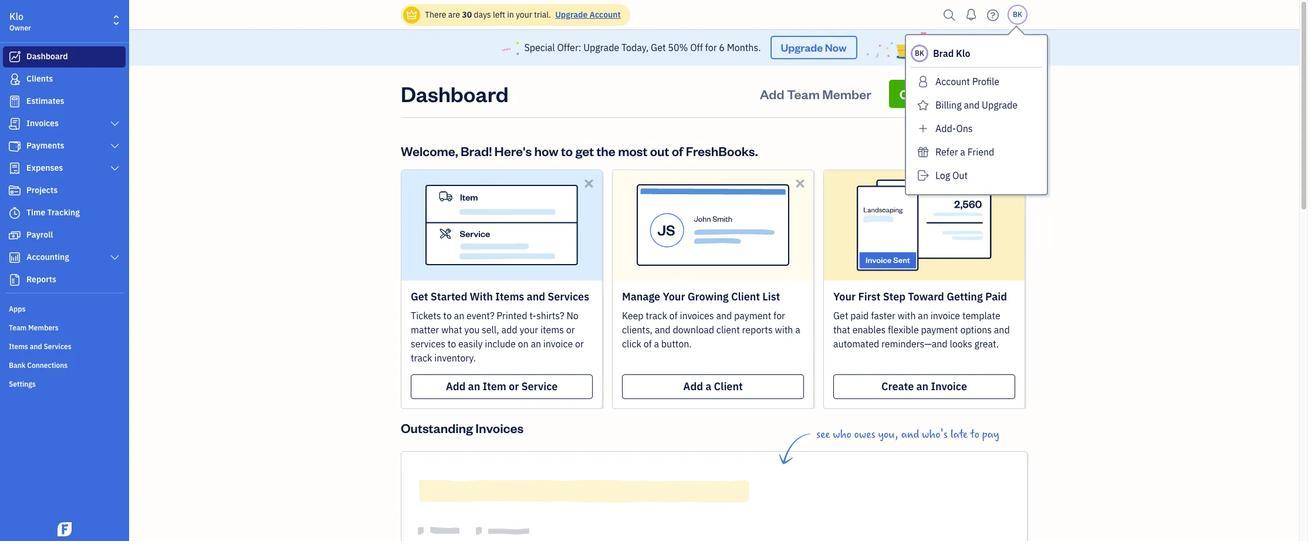 Task type: describe. For each thing, give the bounding box(es) containing it.
members
[[28, 323, 59, 332]]

see
[[816, 428, 830, 441]]

add-
[[935, 123, 956, 134]]

track inside the keep track of invoices and payment for clients, and download client reports with a click of a button.
[[646, 310, 667, 321]]

1 vertical spatial bk
[[915, 49, 924, 58]]

looks
[[950, 338, 972, 350]]

you
[[464, 324, 480, 336]]

off
[[690, 42, 703, 54]]

invoice image
[[8, 118, 22, 130]]

special offer: upgrade today, get 50% off for 6 months.
[[524, 42, 761, 54]]

payroll link
[[3, 225, 126, 246]]

tickets to an event? printed t-shirts? no matter what you sell, add your items or services to easily include on an invoice or track inventory.
[[411, 310, 584, 364]]

add for add a client
[[683, 380, 703, 393]]

0 horizontal spatial account
[[590, 9, 621, 20]]

invoice inside get paid faster with an invoice template that enables flexible payment options and automated reminders—and looks great.
[[931, 310, 960, 321]]

add a client
[[683, 380, 743, 393]]

1 vertical spatial invoices
[[476, 419, 524, 436]]

estimates
[[26, 96, 64, 106]]

invoices link
[[3, 113, 126, 134]]

offer:
[[557, 42, 581, 54]]

a down the keep track of invoices and payment for clients, and download client reports with a click of a button.
[[706, 380, 711, 393]]

expenses
[[26, 163, 63, 173]]

2 vertical spatial of
[[644, 338, 652, 350]]

download
[[673, 324, 714, 336]]

2 vertical spatial or
[[509, 380, 519, 393]]

notifications image
[[962, 3, 981, 26]]

a right reports
[[795, 324, 800, 336]]

0 vertical spatial your
[[516, 9, 532, 20]]

0 vertical spatial or
[[566, 324, 575, 336]]

brad
[[933, 48, 954, 59]]

projects link
[[3, 180, 126, 201]]

6
[[719, 42, 725, 54]]

payment inside get paid faster with an invoice template that enables flexible payment options and automated reminders—and looks great.
[[921, 324, 958, 336]]

log out
[[935, 170, 968, 181]]

2 your from the left
[[833, 290, 856, 303]]

welcome, brad! here's how to get the most out of freshbooks.
[[401, 142, 758, 159]]

to left get
[[561, 142, 573, 159]]

log out image
[[916, 166, 931, 185]]

create an invoice link
[[833, 374, 1015, 399]]

items
[[540, 324, 564, 336]]

matter
[[411, 324, 439, 336]]

main element
[[0, 0, 158, 541]]

event?
[[467, 310, 494, 321]]

brad!
[[461, 142, 492, 159]]

1 vertical spatial of
[[669, 310, 678, 321]]

team members
[[9, 323, 59, 332]]

team inside team members 'link'
[[9, 323, 27, 332]]

days
[[474, 9, 491, 20]]

upgrade inside button
[[982, 99, 1018, 111]]

go to help image
[[984, 6, 1002, 24]]

a left button.
[[654, 338, 659, 350]]

refer a friend
[[935, 146, 994, 158]]

klo inside the klo owner
[[9, 11, 24, 22]]

service
[[521, 380, 558, 393]]

left
[[493, 9, 505, 20]]

upgrade right trial.
[[555, 9, 588, 20]]

crown image
[[406, 9, 418, 21]]

months.
[[727, 42, 761, 54]]

money image
[[8, 229, 22, 241]]

to down "what"
[[448, 338, 456, 350]]

see who owes you, and who's late to pay
[[816, 428, 999, 441]]

upgrade account link
[[553, 9, 621, 20]]

are
[[448, 9, 460, 20]]

to left pay
[[971, 428, 979, 441]]

printed
[[497, 310, 527, 321]]

faster
[[871, 310, 895, 321]]

and inside get paid faster with an invoice template that enables flexible payment options and automated reminders—and looks great.
[[994, 324, 1010, 336]]

add team member button
[[749, 80, 882, 108]]

bk button
[[1008, 5, 1028, 25]]

settings
[[9, 380, 36, 389]]

1 your from the left
[[663, 290, 685, 303]]

freshbooks.
[[686, 142, 758, 159]]

bk inside dropdown button
[[1013, 10, 1022, 19]]

an left item
[[468, 380, 480, 393]]

account profile image
[[916, 72, 931, 91]]

reports
[[742, 324, 773, 336]]

keep track of invoices and payment for clients, and download client reports with a click of a button.
[[622, 310, 800, 350]]

log out button
[[911, 166, 1042, 185]]

team inside add team member button
[[787, 86, 820, 102]]

expense image
[[8, 163, 22, 174]]

timer image
[[8, 207, 22, 219]]

create an invoice
[[881, 380, 967, 393]]

payment image
[[8, 140, 22, 152]]

to up "what"
[[443, 310, 452, 321]]

chevron large down image for accounting
[[110, 253, 120, 262]]

profile
[[972, 76, 999, 87]]

include
[[485, 338, 516, 350]]

estimates link
[[3, 91, 126, 112]]

there are 30 days left in your trial. upgrade account
[[425, 9, 621, 20]]

step
[[883, 290, 906, 303]]

first
[[858, 290, 881, 303]]

you,
[[878, 428, 898, 441]]

invoices
[[680, 310, 714, 321]]

refer a friend link
[[911, 143, 1042, 161]]

sell,
[[482, 324, 499, 336]]

dashboard image
[[8, 51, 22, 63]]

friend
[[968, 146, 994, 158]]

billing and upgrade
[[935, 99, 1018, 111]]

on
[[518, 338, 529, 350]]

0 vertical spatial of
[[672, 142, 683, 159]]

services inside main element
[[44, 342, 71, 351]]

in
[[507, 9, 514, 20]]

accounting link
[[3, 247, 126, 268]]

get paid faster with an invoice template that enables flexible payment options and automated reminders—and looks great.
[[833, 310, 1010, 350]]

dashboard link
[[3, 46, 126, 67]]

outstanding
[[401, 419, 473, 436]]

search image
[[940, 6, 959, 24]]

upgrade right offer: on the top
[[583, 42, 619, 54]]

apps
[[9, 305, 26, 313]]

services
[[411, 338, 445, 350]]

toward
[[908, 290, 944, 303]]

chevron large down image for expenses
[[110, 164, 120, 173]]

0 horizontal spatial for
[[705, 42, 717, 54]]

0 vertical spatial services
[[548, 290, 589, 303]]

1 vertical spatial klo
[[956, 48, 970, 59]]

1 horizontal spatial dashboard
[[401, 80, 509, 107]]

billing and upgrade button
[[911, 96, 1042, 114]]

settings link
[[3, 375, 126, 393]]

0 vertical spatial client
[[731, 290, 760, 303]]

time tracking link
[[3, 202, 126, 224]]

refer
[[935, 146, 958, 158]]

billing
[[935, 99, 962, 111]]

refer a friend image
[[916, 143, 931, 161]]

flexible
[[888, 324, 919, 336]]

add for add an item or service
[[446, 380, 466, 393]]

add an item or service
[[446, 380, 558, 393]]

who's
[[922, 428, 948, 441]]



Task type: vqa. For each thing, say whether or not it's contained in the screenshot.
'Bank Connections' Link
yes



Task type: locate. For each thing, give the bounding box(es) containing it.
team
[[787, 86, 820, 102], [9, 323, 27, 332]]

for left 6
[[705, 42, 717, 54]]

dashboard inside main element
[[26, 51, 68, 62]]

0 horizontal spatial items
[[9, 342, 28, 351]]

0 vertical spatial get
[[651, 42, 666, 54]]

manage
[[622, 290, 660, 303]]

1 horizontal spatial with
[[898, 310, 916, 321]]

1 horizontal spatial payment
[[921, 324, 958, 336]]

klo right brad
[[956, 48, 970, 59]]

dismiss image for get started with items and services
[[582, 176, 596, 190]]

0 horizontal spatial add
[[446, 380, 466, 393]]

2 horizontal spatial get
[[833, 310, 848, 321]]

options
[[960, 324, 992, 336]]

1 vertical spatial account
[[935, 76, 970, 87]]

services up no
[[548, 290, 589, 303]]

invoices up payments
[[26, 118, 59, 129]]

your down t-
[[520, 324, 538, 336]]

0 horizontal spatial dashboard
[[26, 51, 68, 62]]

invoice inside tickets to an event? printed t-shirts? no matter what you sell, add your items or services to easily include on an invoice or track inventory.
[[543, 338, 573, 350]]

upgrade left now
[[781, 41, 823, 54]]

today,
[[621, 42, 649, 54]]

and inside main element
[[30, 342, 42, 351]]

with up flexible
[[898, 310, 916, 321]]

dismiss image for manage your growing client list
[[793, 176, 807, 190]]

0 vertical spatial team
[[787, 86, 820, 102]]

payment inside the keep track of invoices and payment for clients, and download client reports with a click of a button.
[[734, 310, 771, 321]]

tickets
[[411, 310, 441, 321]]

chevron large down image down payroll link
[[110, 253, 120, 262]]

items and services link
[[3, 337, 126, 355]]

1 vertical spatial items
[[9, 342, 28, 351]]

client image
[[8, 73, 22, 85]]

1 horizontal spatial services
[[548, 290, 589, 303]]

chevron large down image
[[110, 141, 120, 151]]

click
[[622, 338, 641, 350]]

that
[[833, 324, 850, 336]]

add an item or service link
[[411, 374, 593, 399]]

add ons image
[[916, 119, 931, 138]]

how
[[534, 142, 558, 159]]

get for get paid faster with an invoice template that enables flexible payment options and automated reminders—and looks great.
[[833, 310, 848, 321]]

1 horizontal spatial track
[[646, 310, 667, 321]]

0 horizontal spatial invoice
[[543, 338, 573, 350]]

special
[[524, 42, 555, 54]]

1 vertical spatial payment
[[921, 324, 958, 336]]

upgrade down profile at top
[[982, 99, 1018, 111]]

1 horizontal spatial get
[[651, 42, 666, 54]]

or
[[566, 324, 575, 336], [575, 338, 584, 350], [509, 380, 519, 393]]

invoice
[[931, 380, 967, 393]]

chevron large down image inside expenses link
[[110, 164, 120, 173]]

0 horizontal spatial invoices
[[26, 118, 59, 129]]

your up paid
[[833, 290, 856, 303]]

an right on
[[531, 338, 541, 350]]

your
[[516, 9, 532, 20], [520, 324, 538, 336]]

items
[[495, 290, 524, 303], [9, 342, 28, 351]]

welcome,
[[401, 142, 458, 159]]

get
[[651, 42, 666, 54], [411, 290, 428, 303], [833, 310, 848, 321]]

1 vertical spatial chevron large down image
[[110, 164, 120, 173]]

chart image
[[8, 252, 22, 264]]

chevron large down image down chevron large down image
[[110, 164, 120, 173]]

1 horizontal spatial items
[[495, 290, 524, 303]]

connections
[[27, 361, 68, 370]]

1 vertical spatial invoice
[[543, 338, 573, 350]]

with
[[470, 290, 493, 303]]

add inside button
[[760, 86, 784, 102]]

1 horizontal spatial invoice
[[931, 310, 960, 321]]

invoices
[[26, 118, 59, 129], [476, 419, 524, 436]]

list
[[763, 290, 780, 303]]

2 vertical spatial chevron large down image
[[110, 253, 120, 262]]

1 horizontal spatial team
[[787, 86, 820, 102]]

invoices down the add an item or service link
[[476, 419, 524, 436]]

now
[[825, 41, 847, 54]]

0 vertical spatial klo
[[9, 11, 24, 22]]

team members link
[[3, 319, 126, 336]]

0 horizontal spatial dismiss image
[[582, 176, 596, 190]]

payments
[[26, 140, 64, 151]]

with right reports
[[775, 324, 793, 336]]

0 horizontal spatial track
[[411, 352, 432, 364]]

invoices inside main element
[[26, 118, 59, 129]]

0 vertical spatial dashboard
[[26, 51, 68, 62]]

1 vertical spatial with
[[775, 324, 793, 336]]

upgrade now link
[[770, 36, 857, 59]]

0 vertical spatial invoices
[[26, 118, 59, 129]]

paid
[[985, 290, 1007, 303]]

your up invoices in the bottom of the page
[[663, 290, 685, 303]]

team down apps
[[9, 323, 27, 332]]

for inside the keep track of invoices and payment for clients, and download client reports with a click of a button.
[[774, 310, 785, 321]]

0 vertical spatial payment
[[734, 310, 771, 321]]

0 horizontal spatial team
[[9, 323, 27, 332]]

keep
[[622, 310, 644, 321]]

1 horizontal spatial klo
[[956, 48, 970, 59]]

1 horizontal spatial your
[[833, 290, 856, 303]]

1 dismiss image from the left
[[582, 176, 596, 190]]

add down button.
[[683, 380, 703, 393]]

0 horizontal spatial with
[[775, 324, 793, 336]]

0 horizontal spatial services
[[44, 342, 71, 351]]

invoice down toward
[[931, 310, 960, 321]]

bk right go to help image
[[1013, 10, 1022, 19]]

0 vertical spatial track
[[646, 310, 667, 321]]

there
[[425, 9, 446, 20]]

get inside get paid faster with an invoice template that enables flexible payment options and automated reminders—and looks great.
[[833, 310, 848, 321]]

report image
[[8, 274, 22, 286]]

a right refer
[[960, 146, 965, 158]]

track down services at the bottom left of page
[[411, 352, 432, 364]]

projects
[[26, 185, 58, 195]]

invoice
[[931, 310, 960, 321], [543, 338, 573, 350]]

of left invoices in the bottom of the page
[[669, 310, 678, 321]]

1 horizontal spatial invoices
[[476, 419, 524, 436]]

chevron large down image
[[110, 119, 120, 129], [110, 164, 120, 173], [110, 253, 120, 262]]

0 horizontal spatial get
[[411, 290, 428, 303]]

client
[[731, 290, 760, 303], [714, 380, 743, 393]]

1 horizontal spatial bk
[[1013, 10, 1022, 19]]

an down toward
[[918, 310, 928, 321]]

2 horizontal spatial add
[[760, 86, 784, 102]]

get left "50%"
[[651, 42, 666, 54]]

bank connections
[[9, 361, 68, 370]]

create new …
[[899, 86, 979, 102]]

2 dismiss image from the left
[[793, 176, 807, 190]]

dismiss image
[[582, 176, 596, 190], [793, 176, 807, 190]]

1 horizontal spatial account
[[935, 76, 970, 87]]

account inside account profile link
[[935, 76, 970, 87]]

expenses link
[[3, 158, 126, 179]]

new
[[942, 86, 968, 102]]

0 vertical spatial with
[[898, 310, 916, 321]]

items inside main element
[[9, 342, 28, 351]]

tracking
[[47, 207, 80, 218]]

chevron large down image up chevron large down image
[[110, 119, 120, 129]]

services up bank connections link
[[44, 342, 71, 351]]

items up bank at the bottom left
[[9, 342, 28, 351]]

add a client link
[[622, 374, 804, 399]]

with inside the keep track of invoices and payment for clients, and download client reports with a click of a button.
[[775, 324, 793, 336]]

1 chevron large down image from the top
[[110, 119, 120, 129]]

1 horizontal spatial add
[[683, 380, 703, 393]]

create new … button
[[889, 80, 1028, 108]]

started
[[431, 290, 467, 303]]

1 vertical spatial get
[[411, 290, 428, 303]]

team left member at the top of page
[[787, 86, 820, 102]]

50%
[[668, 42, 688, 54]]

0 horizontal spatial your
[[663, 290, 685, 303]]

your inside tickets to an event? printed t-shirts? no matter what you sell, add your items or services to easily include on an invoice or track inventory.
[[520, 324, 538, 336]]

1 vertical spatial or
[[575, 338, 584, 350]]

1 vertical spatial create
[[881, 380, 914, 393]]

1 vertical spatial services
[[44, 342, 71, 351]]

who
[[833, 428, 851, 441]]

billing and upgrade image
[[916, 96, 931, 114]]

an up "what"
[[454, 310, 464, 321]]

invoice down items
[[543, 338, 573, 350]]

0 vertical spatial invoice
[[931, 310, 960, 321]]

your right in
[[516, 9, 532, 20]]

0 horizontal spatial bk
[[915, 49, 924, 58]]

bank
[[9, 361, 26, 370]]

chevron large down image for invoices
[[110, 119, 120, 129]]

an inside get paid faster with an invoice template that enables flexible payment options and automated reminders—and looks great.
[[918, 310, 928, 321]]

0 vertical spatial for
[[705, 42, 717, 54]]

0 vertical spatial items
[[495, 290, 524, 303]]

freshbooks image
[[55, 522, 74, 536]]

of right click
[[644, 338, 652, 350]]

with inside get paid faster with an invoice template that enables flexible payment options and automated reminders—and looks great.
[[898, 310, 916, 321]]

0 vertical spatial chevron large down image
[[110, 119, 120, 129]]

items up printed
[[495, 290, 524, 303]]

of
[[672, 142, 683, 159], [669, 310, 678, 321], [644, 338, 652, 350]]

create up add ons image
[[899, 86, 940, 102]]

button.
[[661, 338, 692, 350]]

payroll
[[26, 229, 53, 240]]

estimate image
[[8, 96, 22, 107]]

get up tickets
[[411, 290, 428, 303]]

payment up looks
[[921, 324, 958, 336]]

track right keep
[[646, 310, 667, 321]]

bank connections link
[[3, 356, 126, 374]]

here's
[[494, 142, 532, 159]]

1 horizontal spatial for
[[774, 310, 785, 321]]

0 horizontal spatial payment
[[734, 310, 771, 321]]

track inside tickets to an event? printed t-shirts? no matter what you sell, add your items or services to easily include on an invoice or track inventory.
[[411, 352, 432, 364]]

clients,
[[622, 324, 653, 336]]

and inside button
[[964, 99, 980, 111]]

paid
[[851, 310, 869, 321]]

dismiss image
[[1005, 176, 1018, 190]]

brad klo
[[933, 48, 970, 59]]

get up the that
[[833, 310, 848, 321]]

a inside 'link'
[[960, 146, 965, 158]]

create for create an invoice
[[881, 380, 914, 393]]

most
[[618, 142, 648, 159]]

add down inventory.
[[446, 380, 466, 393]]

trial.
[[534, 9, 551, 20]]

of right out
[[672, 142, 683, 159]]

getting
[[947, 290, 983, 303]]

1 vertical spatial track
[[411, 352, 432, 364]]

accounting
[[26, 252, 69, 262]]

add down months.
[[760, 86, 784, 102]]

1 vertical spatial dashboard
[[401, 80, 509, 107]]

project image
[[8, 185, 22, 197]]

payment up reports
[[734, 310, 771, 321]]

client left list
[[731, 290, 760, 303]]

enables
[[852, 324, 886, 336]]

1 vertical spatial team
[[9, 323, 27, 332]]

create down the reminders—and
[[881, 380, 914, 393]]

0 vertical spatial create
[[899, 86, 940, 102]]

an left invoice
[[916, 380, 929, 393]]

0 vertical spatial bk
[[1013, 10, 1022, 19]]

1 vertical spatial your
[[520, 324, 538, 336]]

your first step toward getting paid
[[833, 290, 1007, 303]]

client down client
[[714, 380, 743, 393]]

no
[[567, 310, 579, 321]]

member
[[822, 86, 871, 102]]

1 vertical spatial client
[[714, 380, 743, 393]]

2 chevron large down image from the top
[[110, 164, 120, 173]]

create inside dropdown button
[[899, 86, 940, 102]]

the
[[597, 142, 616, 159]]

your
[[663, 290, 685, 303], [833, 290, 856, 303]]

owes
[[854, 428, 875, 441]]

payment
[[734, 310, 771, 321], [921, 324, 958, 336]]

add for add team member
[[760, 86, 784, 102]]

0 horizontal spatial klo
[[9, 11, 24, 22]]

create for create new …
[[899, 86, 940, 102]]

bk
[[1013, 10, 1022, 19], [915, 49, 924, 58]]

klo up owner
[[9, 11, 24, 22]]

0 vertical spatial account
[[590, 9, 621, 20]]

t-
[[529, 310, 536, 321]]

out
[[953, 170, 968, 181]]

2 vertical spatial get
[[833, 310, 848, 321]]

bk left brad
[[915, 49, 924, 58]]

get for get started with items and services
[[411, 290, 428, 303]]

add-ons
[[935, 123, 973, 134]]

for down list
[[774, 310, 785, 321]]

get
[[575, 142, 594, 159]]

1 vertical spatial for
[[774, 310, 785, 321]]

outstanding invoices
[[401, 419, 524, 436]]

item
[[483, 380, 506, 393]]

log
[[935, 170, 950, 181]]

chevron large down image inside 'accounting' link
[[110, 253, 120, 262]]

client
[[716, 324, 740, 336]]

1 horizontal spatial dismiss image
[[793, 176, 807, 190]]

3 chevron large down image from the top
[[110, 253, 120, 262]]



